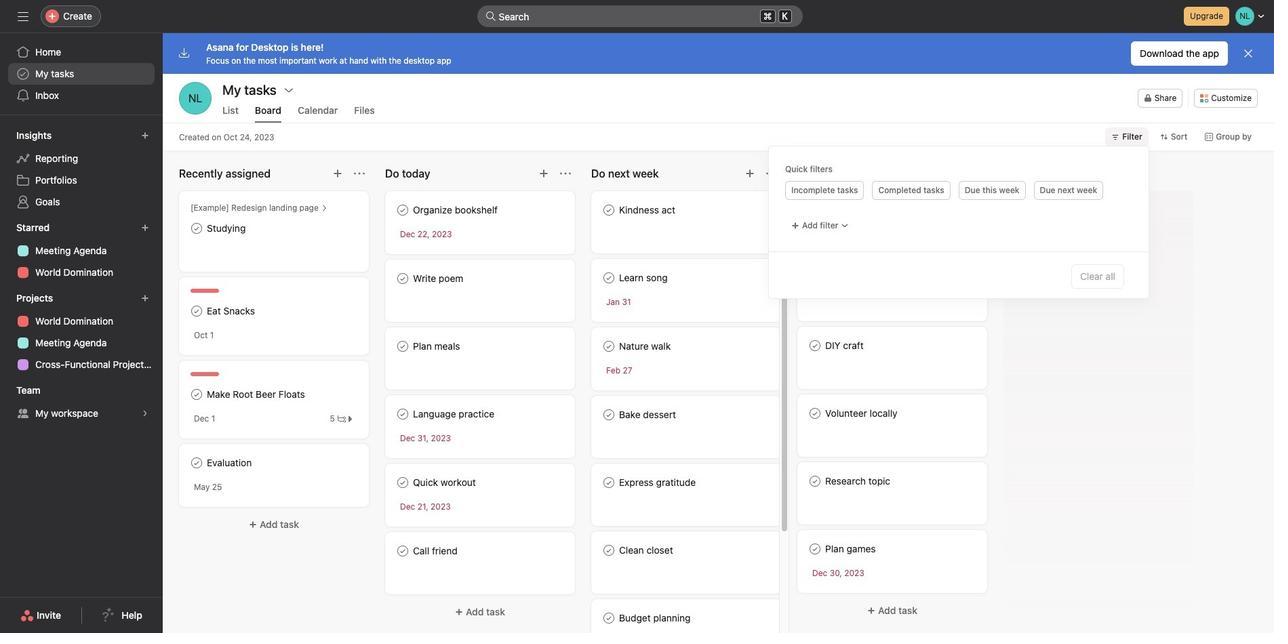 Task type: describe. For each thing, give the bounding box(es) containing it.
new insights image
[[141, 132, 149, 140]]

dismiss image
[[1243, 48, 1254, 59]]

projects element
[[0, 286, 163, 378]]

add task image for 2nd more section actions image from left
[[745, 168, 755, 179]]

2 more section actions image from the left
[[766, 168, 777, 179]]

1 more section actions image from the left
[[354, 168, 365, 179]]

see details, my workspace image
[[141, 410, 149, 418]]

global element
[[0, 33, 163, 115]]

insights element
[[0, 123, 163, 216]]

starred element
[[0, 216, 163, 286]]

add task image for 2nd more section actions image from right
[[332, 168, 343, 179]]



Task type: locate. For each thing, give the bounding box(es) containing it.
mark complete image
[[601, 202, 617, 218], [395, 271, 411, 287], [189, 303, 205, 319], [395, 338, 411, 355], [601, 338, 617, 355], [189, 387, 205, 403], [807, 406, 823, 422], [395, 406, 411, 422], [601, 407, 617, 423], [807, 473, 823, 490], [601, 475, 617, 491], [807, 541, 823, 557], [601, 542, 617, 559], [601, 610, 617, 627]]

show options image
[[283, 85, 294, 96]]

2 add task image from the left
[[745, 168, 755, 179]]

hide sidebar image
[[18, 11, 28, 22]]

teams element
[[0, 378, 163, 427]]

Search tasks, projects, and more text field
[[477, 5, 803, 27]]

1 horizontal spatial add task image
[[745, 168, 755, 179]]

0 horizontal spatial more section actions image
[[354, 168, 365, 179]]

add task image
[[332, 168, 343, 179], [745, 168, 755, 179]]

Mark complete checkbox
[[395, 202, 411, 218], [601, 202, 617, 218], [189, 220, 205, 237], [601, 338, 617, 355], [189, 455, 205, 471], [807, 473, 823, 490], [395, 543, 411, 559]]

more section actions image
[[354, 168, 365, 179], [766, 168, 777, 179]]

add items to starred image
[[141, 224, 149, 232]]

more section actions image
[[560, 168, 571, 179]]

Mark complete checkbox
[[601, 270, 617, 286], [395, 271, 411, 287], [189, 303, 205, 319], [807, 338, 823, 354], [395, 338, 411, 355], [189, 387, 205, 403], [807, 406, 823, 422], [395, 406, 411, 422], [601, 407, 617, 423], [395, 475, 411, 491], [601, 475, 617, 491], [807, 541, 823, 557], [601, 542, 617, 559], [601, 610, 617, 627]]

add task image
[[538, 168, 549, 179]]

1 add task image from the left
[[332, 168, 343, 179]]

new project or portfolio image
[[141, 294, 149, 302]]

mark complete image
[[395, 202, 411, 218], [189, 220, 205, 237], [601, 270, 617, 286], [807, 338, 823, 354], [189, 455, 205, 471], [395, 475, 411, 491], [395, 543, 411, 559]]

None field
[[477, 5, 803, 27]]

0 horizontal spatial add task image
[[332, 168, 343, 179]]

1 horizontal spatial more section actions image
[[766, 168, 777, 179]]

view profile settings image
[[179, 82, 212, 115]]

prominent image
[[485, 11, 496, 22]]



Task type: vqa. For each thing, say whether or not it's contained in the screenshot.
Close icon
no



